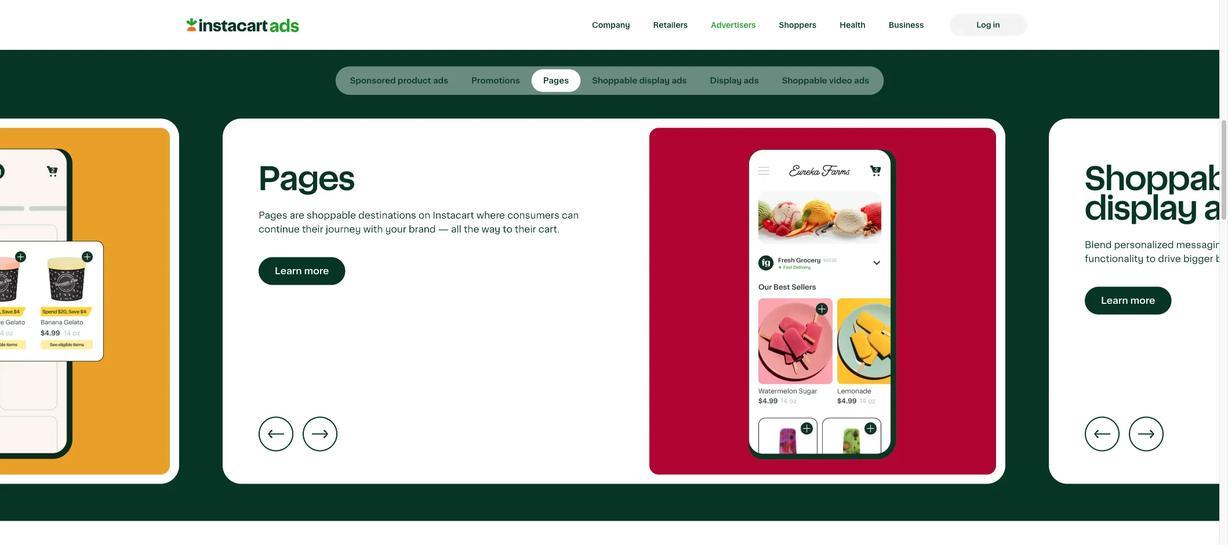 Task type: vqa. For each thing, say whether or not it's contained in the screenshot.
"Snacks," on the bottom right of page
no



Task type: describe. For each thing, give the bounding box(es) containing it.
blend personalized messaging,
[[1085, 240, 1228, 264]]

personalized
[[1114, 240, 1174, 250]]

journey
[[326, 224, 361, 235]]

company button
[[580, 14, 642, 36]]

product
[[398, 77, 431, 85]]

ads for sponsored product ads
[[433, 77, 448, 85]]

log in
[[977, 21, 1000, 29]]

learn more button for shoppab
[[1085, 275, 1228, 315]]

shoppable for shoppable video ads
[[782, 77, 827, 85]]

sponsored product ads button
[[339, 70, 460, 92]]

company
[[592, 21, 630, 29]]

log
[[977, 21, 991, 29]]

on
[[419, 211, 430, 221]]

ads for shoppable video ads
[[854, 77, 869, 85]]

shoppers
[[779, 21, 817, 29]]

display
[[639, 77, 670, 85]]

continue
[[259, 224, 300, 235]]

our
[[525, 11, 569, 39]]

pages for pages 'button'
[[543, 77, 569, 85]]

display
[[710, 77, 742, 85]]

slide 2 of 6 group
[[0, 119, 179, 484]]

shoppable video ads button
[[771, 70, 881, 92]]

1 vertical spatial pages
[[259, 163, 355, 196]]

more for pages
[[304, 266, 329, 276]]

shoppable display ads button
[[581, 70, 699, 92]]

retailers button
[[642, 14, 700, 36]]

promotions
[[471, 77, 520, 85]]

are
[[290, 211, 304, 221]]

your
[[385, 224, 406, 235]]

advertisers button
[[700, 14, 768, 36]]

sponsored product ads
[[350, 77, 448, 85]]

cart.
[[539, 224, 560, 235]]

blend
[[1085, 240, 1112, 250]]

health button
[[828, 14, 877, 36]]

consumers
[[507, 211, 560, 221]]

slide 4 of 6 group
[[1049, 119, 1228, 484]]

instacart
[[433, 211, 474, 221]]

destinations
[[358, 211, 416, 221]]

messaging,
[[1176, 240, 1228, 250]]

shoppable
[[307, 211, 356, 221]]

learn for pages
[[275, 266, 302, 276]]

to
[[503, 224, 512, 235]]

promotions button
[[460, 70, 532, 92]]

business button
[[877, 14, 936, 36]]

browse our suite of products
[[419, 11, 801, 39]]



Task type: locate. For each thing, give the bounding box(es) containing it.
shoppable left display
[[592, 77, 637, 85]]

display ads button
[[699, 70, 771, 92]]

learn for shoppab
[[1101, 296, 1128, 306]]

0 horizontal spatial more
[[304, 266, 329, 276]]

log in link
[[950, 14, 1027, 36]]

0 horizontal spatial learn more
[[275, 266, 329, 276]]

0 horizontal spatial shoppable
[[592, 77, 637, 85]]

retailers
[[653, 21, 688, 29]]

of
[[646, 11, 673, 39]]

learn more for pages
[[275, 266, 329, 276]]

shoppable for shoppable display ads
[[592, 77, 637, 85]]

learn more button inside slide 3 of 6 group
[[259, 246, 592, 285]]

learn more button down the brand
[[259, 246, 592, 285]]

2 shoppable from the left
[[782, 77, 827, 85]]

ads inside "button"
[[672, 77, 687, 85]]

learn
[[275, 266, 302, 276], [1101, 296, 1128, 306]]

sponsored
[[350, 77, 396, 85]]

pages inside pages 'button'
[[543, 77, 569, 85]]

1 horizontal spatial shoppable
[[782, 77, 827, 85]]

learn more inside the slide 4 of 6 group
[[1101, 296, 1155, 306]]

brand
[[409, 224, 436, 235]]

shoppable video ads
[[782, 77, 869, 85]]

0 horizontal spatial learn
[[275, 266, 302, 276]]

pages up the are
[[259, 163, 355, 196]]

ads for shoppable display ads
[[672, 77, 687, 85]]

learn more for shoppab
[[1101, 296, 1155, 306]]

0 horizontal spatial learn more button
[[259, 246, 592, 285]]

1 ads from the left
[[433, 77, 448, 85]]

shoppers button
[[768, 14, 828, 36]]

more inside the slide 4 of 6 group
[[1131, 296, 1155, 306]]

learn more inside slide 3 of 6 group
[[275, 266, 329, 276]]

learn more button
[[259, 246, 592, 285], [1085, 275, 1228, 315]]

health
[[840, 21, 866, 29]]

shoppable display ads
[[592, 77, 687, 85]]

way
[[482, 224, 500, 235]]

where
[[477, 211, 505, 221]]

browse
[[419, 11, 519, 39]]

more inside slide 3 of 6 group
[[304, 266, 329, 276]]

their down consumers
[[515, 224, 536, 235]]

shoppable inside "button"
[[592, 77, 637, 85]]

1 vertical spatial learn
[[1101, 296, 1128, 306]]

more
[[304, 266, 329, 276], [1131, 296, 1155, 306]]

shoppable
[[592, 77, 637, 85], [782, 77, 827, 85]]

2 ads from the left
[[672, 77, 687, 85]]

0 vertical spatial learn more
[[275, 266, 329, 276]]

2 their from the left
[[515, 224, 536, 235]]

1 horizontal spatial learn
[[1101, 296, 1128, 306]]

learn more down blend personalized messaging, at right top
[[1101, 296, 1155, 306]]

learn more button inside the slide 4 of 6 group
[[1085, 275, 1228, 315]]

more down blend personalized messaging, at right top
[[1131, 296, 1155, 306]]

3 ads from the left
[[744, 77, 759, 85]]

shoppable left video on the top right of page
[[782, 77, 827, 85]]

more for shoppab
[[1131, 296, 1155, 306]]

pages button
[[532, 70, 581, 92]]

pages down our
[[543, 77, 569, 85]]

advertisers
[[711, 21, 756, 29]]

learn more button for pages
[[259, 246, 592, 285]]

their down the are
[[302, 224, 323, 235]]

pages
[[543, 77, 569, 85], [259, 163, 355, 196], [259, 211, 287, 221]]

0 horizontal spatial their
[[302, 224, 323, 235]]

in
[[993, 21, 1000, 29]]

1 shoppable from the left
[[592, 77, 637, 85]]

pages for pages are shoppable destinations on instacart where consumers can continue their journey with your brand — all the way to their cart.
[[259, 211, 287, 221]]

1 vertical spatial learn more
[[1101, 296, 1155, 306]]

suite
[[575, 11, 640, 39]]

display ads
[[710, 77, 759, 85]]

1 horizontal spatial their
[[515, 224, 536, 235]]

0 vertical spatial pages
[[543, 77, 569, 85]]

1 horizontal spatial learn more button
[[1085, 275, 1228, 315]]

learn inside the slide 4 of 6 group
[[1101, 296, 1128, 306]]

ads
[[433, 77, 448, 85], [672, 77, 687, 85], [744, 77, 759, 85], [854, 77, 869, 85]]

learn more
[[275, 266, 329, 276], [1101, 296, 1155, 306]]

slide 3 of 6 group
[[223, 119, 1006, 484]]

business
[[889, 21, 924, 29]]

learn more button down blend personalized messaging, at right top
[[1085, 275, 1228, 315]]

0 vertical spatial learn
[[275, 266, 302, 276]]

the
[[464, 224, 479, 235]]

can
[[562, 211, 579, 221]]

pages inside pages are shoppable destinations on instacart where consumers can continue their journey with your brand — all the way to their cart.
[[259, 211, 287, 221]]

1 their from the left
[[302, 224, 323, 235]]

4 ads from the left
[[854, 77, 869, 85]]

1 horizontal spatial more
[[1131, 296, 1155, 306]]

their
[[302, 224, 323, 235], [515, 224, 536, 235]]

pages up continue
[[259, 211, 287, 221]]

all
[[451, 224, 462, 235]]

learn more down continue
[[275, 266, 329, 276]]

more down journey at the left of page
[[304, 266, 329, 276]]

—
[[438, 224, 449, 235]]

pages are shoppable destinations on instacart where consumers can continue their journey with your brand — all the way to their cart.
[[259, 211, 579, 235]]

0 vertical spatial more
[[304, 266, 329, 276]]

with
[[363, 224, 383, 235]]

1 vertical spatial more
[[1131, 296, 1155, 306]]

1 horizontal spatial learn more
[[1101, 296, 1155, 306]]

products
[[678, 11, 801, 39]]

2 vertical spatial pages
[[259, 211, 287, 221]]

video
[[829, 77, 852, 85]]

shoppable inside button
[[782, 77, 827, 85]]

learn inside slide 3 of 6 group
[[275, 266, 302, 276]]

shoppab
[[1085, 163, 1228, 226]]



